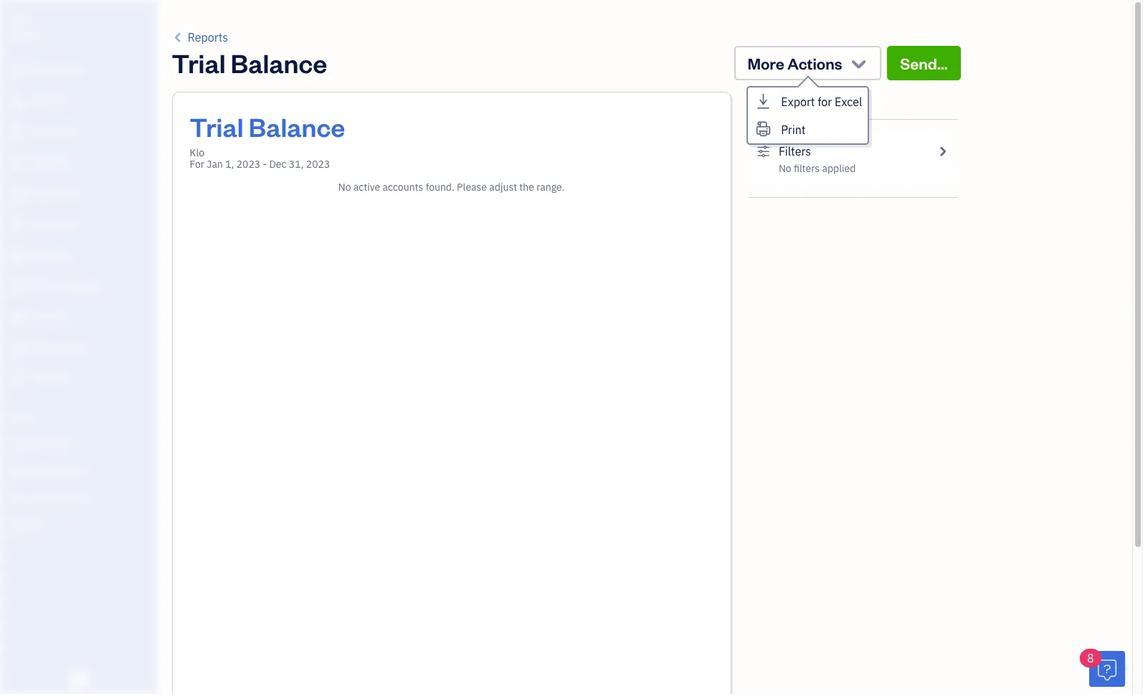 Task type: vqa. For each thing, say whether or not it's contained in the screenshot.
the
yes



Task type: describe. For each thing, give the bounding box(es) containing it.
filters
[[779, 144, 811, 159]]

and
[[35, 465, 50, 477]]

range.
[[537, 181, 565, 194]]

print button
[[748, 115, 868, 143]]

more
[[748, 53, 784, 73]]

more actions
[[748, 53, 842, 73]]

more actions button
[[735, 46, 882, 80]]

active
[[353, 181, 380, 194]]

owner
[[11, 29, 40, 40]]

resource center badge image
[[1089, 651, 1125, 687]]

client image
[[9, 95, 27, 109]]

chevronright image
[[936, 143, 949, 160]]

dashboard image
[[9, 64, 27, 78]]

expense image
[[9, 218, 27, 232]]

klo inside klo owner
[[11, 13, 27, 27]]

bank connections link
[[4, 486, 153, 511]]

1 2023 from the left
[[236, 158, 261, 171]]

export for excel button
[[748, 87, 868, 115]]

adjust
[[489, 181, 517, 194]]

estimate image
[[9, 126, 27, 140]]

chevrondown image
[[849, 53, 869, 73]]

chart image
[[9, 341, 27, 356]]

settings inside 'main' element
[[11, 519, 44, 530]]

balance for trial balance klo for jan 1, 2023 - dec 31, 2023
[[249, 110, 345, 143]]

apps
[[11, 412, 32, 424]]

project image
[[9, 249, 27, 263]]

dec
[[269, 158, 287, 171]]

excel
[[835, 95, 862, 109]]

send…
[[900, 53, 948, 73]]

items and services link
[[4, 459, 153, 484]]

reports
[[188, 30, 228, 44]]

8
[[1087, 651, 1094, 666]]

the
[[520, 181, 534, 194]]

no for no filters applied
[[779, 162, 792, 175]]

bank
[[11, 492, 31, 503]]

items and services
[[11, 465, 86, 477]]

actions
[[787, 53, 842, 73]]

chevronleft image
[[172, 29, 185, 46]]



Task type: locate. For each thing, give the bounding box(es) containing it.
filters
[[794, 162, 820, 175]]

for
[[818, 95, 832, 109]]

team members
[[11, 439, 73, 450]]

trial down 'reports'
[[172, 46, 226, 80]]

no for no active accounts found. please adjust the range.
[[338, 181, 351, 194]]

payment image
[[9, 187, 27, 202]]

send… button
[[887, 46, 961, 80]]

services
[[52, 465, 86, 477]]

1,
[[225, 158, 234, 171]]

no
[[779, 162, 792, 175], [338, 181, 351, 194]]

items
[[11, 465, 33, 477]]

timer image
[[9, 280, 27, 294]]

trial for trial balance klo for jan 1, 2023 - dec 31, 2023
[[190, 110, 244, 143]]

31,
[[289, 158, 304, 171]]

1 vertical spatial klo
[[190, 146, 204, 159]]

1 vertical spatial trial
[[190, 110, 244, 143]]

2023 left - in the left top of the page
[[236, 158, 261, 171]]

2023 right 31,
[[306, 158, 330, 171]]

1 horizontal spatial klo
[[190, 146, 204, 159]]

freshbooks image
[[67, 671, 90, 689]]

1 vertical spatial balance
[[249, 110, 345, 143]]

0 vertical spatial balance
[[231, 46, 327, 80]]

export
[[781, 95, 815, 109]]

0 horizontal spatial 2023
[[236, 158, 261, 171]]

0 vertical spatial settings
[[748, 92, 807, 112]]

settings image
[[757, 143, 770, 160]]

trial balance
[[172, 46, 327, 80]]

settings link
[[4, 512, 153, 537]]

please
[[457, 181, 487, 194]]

1 horizontal spatial no
[[779, 162, 792, 175]]

balance inside "trial balance klo for jan 1, 2023 - dec 31, 2023"
[[249, 110, 345, 143]]

team members link
[[4, 432, 153, 458]]

1 vertical spatial no
[[338, 181, 351, 194]]

klo
[[11, 13, 27, 27], [190, 146, 204, 159]]

no down filters
[[779, 162, 792, 175]]

export for excel
[[781, 95, 862, 109]]

members
[[35, 439, 73, 450]]

money image
[[9, 311, 27, 325]]

klo inside "trial balance klo for jan 1, 2023 - dec 31, 2023"
[[190, 146, 204, 159]]

print
[[781, 123, 806, 137]]

trial up "jan"
[[190, 110, 244, 143]]

trial for trial balance
[[172, 46, 226, 80]]

invoice image
[[9, 156, 27, 171]]

2023
[[236, 158, 261, 171], [306, 158, 330, 171]]

applied
[[822, 162, 856, 175]]

1 horizontal spatial settings
[[748, 92, 807, 112]]

balance for trial balance
[[231, 46, 327, 80]]

balance
[[231, 46, 327, 80], [249, 110, 345, 143]]

apps link
[[4, 406, 153, 431]]

main element
[[0, 0, 194, 694]]

1 vertical spatial settings
[[11, 519, 44, 530]]

jan
[[207, 158, 223, 171]]

no filters applied
[[779, 162, 856, 175]]

2 2023 from the left
[[306, 158, 330, 171]]

0 vertical spatial klo
[[11, 13, 27, 27]]

8 button
[[1080, 649, 1125, 687]]

0 horizontal spatial settings
[[11, 519, 44, 530]]

1 horizontal spatial 2023
[[306, 158, 330, 171]]

-
[[263, 158, 267, 171]]

bank connections
[[11, 492, 84, 503]]

0 vertical spatial no
[[779, 162, 792, 175]]

no left active
[[338, 181, 351, 194]]

reports button
[[172, 29, 228, 46]]

klo up owner
[[11, 13, 27, 27]]

found.
[[426, 181, 455, 194]]

trial balance klo for jan 1, 2023 - dec 31, 2023
[[190, 110, 345, 171]]

team
[[11, 439, 33, 450]]

accounts
[[383, 181, 423, 194]]

trial inside "trial balance klo for jan 1, 2023 - dec 31, 2023"
[[190, 110, 244, 143]]

connections
[[33, 492, 84, 503]]

settings
[[748, 92, 807, 112], [11, 519, 44, 530]]

trial
[[172, 46, 226, 80], [190, 110, 244, 143]]

settings up print
[[748, 92, 807, 112]]

0 horizontal spatial no
[[338, 181, 351, 194]]

report image
[[9, 372, 27, 387]]

for
[[190, 158, 204, 171]]

no active accounts found. please adjust the range.
[[338, 181, 565, 194]]

settings down the bank
[[11, 519, 44, 530]]

klo owner
[[11, 13, 40, 40]]

0 horizontal spatial klo
[[11, 13, 27, 27]]

klo left "jan"
[[190, 146, 204, 159]]

0 vertical spatial trial
[[172, 46, 226, 80]]



